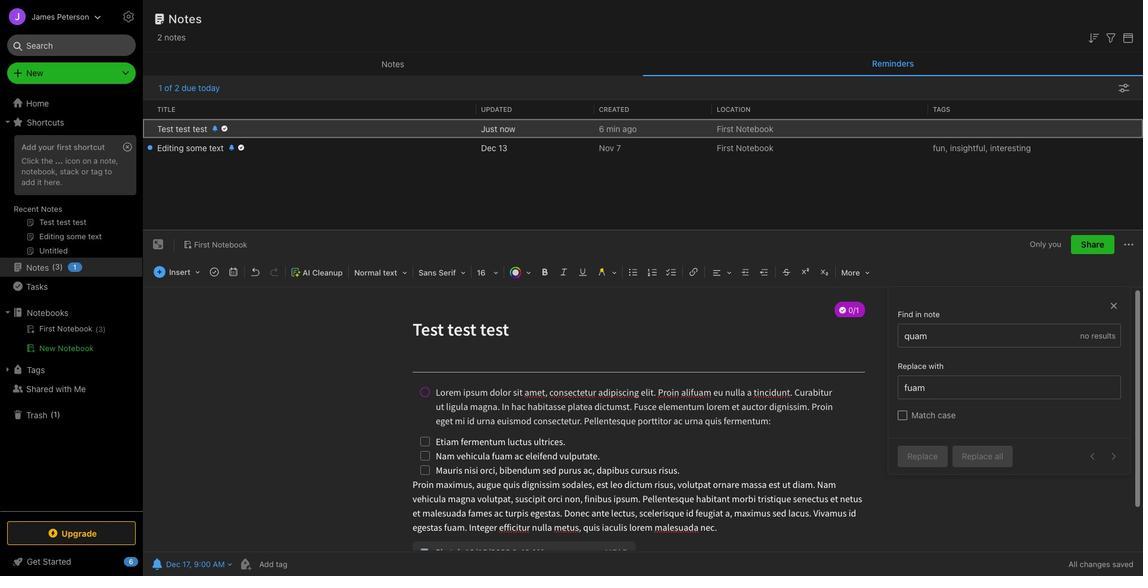 Task type: locate. For each thing, give the bounding box(es) containing it.
row group
[[143, 119, 1144, 157]]

1 test from the left
[[176, 124, 190, 134]]

1 horizontal spatial test
[[193, 124, 207, 134]]

0 horizontal spatial tags
[[27, 365, 45, 375]]

0 horizontal spatial dec
[[166, 560, 180, 569]]

cleanup
[[312, 268, 343, 278]]

0 horizontal spatial 1
[[54, 410, 57, 419]]

0 vertical spatial 2
[[157, 32, 162, 42]]

3
[[55, 262, 60, 272], [98, 325, 103, 334]]

ago
[[623, 124, 637, 134]]

replace button
[[898, 446, 948, 468]]

2 vertical spatial first notebook
[[194, 240, 247, 249]]

( right "trash"
[[50, 410, 54, 419]]

no results
[[1081, 331, 1116, 341]]

with inside shared with me link
[[56, 384, 72, 394]]

0 vertical spatial )
[[60, 262, 63, 272]]

More actions field
[[1122, 235, 1136, 254]]

home
[[26, 98, 49, 108]]

1 vertical spatial new
[[39, 344, 56, 353]]

) for notes
[[60, 262, 63, 272]]

updated
[[481, 105, 512, 113]]

new up home
[[26, 68, 43, 78]]

tag
[[91, 167, 103, 176]]

text right "normal"
[[383, 268, 397, 278]]

first notebook
[[717, 124, 774, 134], [717, 143, 774, 153], [194, 240, 247, 249]]

0 vertical spatial 6
[[599, 124, 604, 134]]

dec
[[481, 143, 496, 153], [166, 560, 180, 569]]

2 vertical spatial (
[[50, 410, 54, 419]]

1 vertical spatial first
[[717, 143, 734, 153]]

( inside trash ( 1 )
[[50, 410, 54, 419]]

0 horizontal spatial 2
[[157, 32, 162, 42]]

0 vertical spatial new
[[26, 68, 43, 78]]

notebooks
[[27, 308, 69, 318]]

group
[[0, 132, 142, 263]]

share
[[1082, 240, 1105, 250]]

all
[[995, 452, 1004, 462]]

cell left editing
[[143, 138, 152, 157]]

tags up shared
[[27, 365, 45, 375]]

1 vertical spatial 2
[[174, 83, 179, 93]]

1 vertical spatial )
[[103, 325, 106, 334]]

row group containing test test test
[[143, 119, 1144, 157]]

test test test
[[157, 124, 207, 134]]

1 for 1 of 2 due today
[[158, 83, 162, 93]]

2 vertical spatial )
[[57, 410, 60, 419]]

0 horizontal spatial test
[[176, 124, 190, 134]]

new up the tags button
[[39, 344, 56, 353]]

now
[[500, 124, 516, 134]]

editing some text
[[157, 143, 224, 153]]

1 vertical spatial (
[[95, 325, 98, 334]]

replace down match
[[908, 452, 938, 462]]

tree containing home
[[0, 94, 143, 511]]

notes inside button
[[382, 59, 404, 69]]

sans serif
[[419, 268, 456, 278]]

or
[[81, 167, 89, 176]]

recent notes
[[14, 204, 62, 214]]

1 cell from the top
[[143, 119, 152, 138]]

note window element
[[143, 231, 1144, 577]]

with
[[929, 362, 944, 371], [56, 384, 72, 394]]

0 horizontal spatial text
[[209, 143, 224, 153]]

interesting
[[990, 143, 1031, 153]]

0 vertical spatial tags
[[933, 105, 951, 113]]

Insert field
[[151, 264, 204, 281]]

with inside note window element
[[929, 362, 944, 371]]

) up tasks button
[[60, 262, 63, 272]]

new button
[[7, 63, 136, 84]]

Highlight field
[[593, 264, 621, 281]]

settings image
[[121, 10, 136, 24]]

case
[[938, 410, 956, 421]]

Font color field
[[506, 264, 535, 281]]

numbered list image
[[644, 264, 661, 281]]

7
[[617, 143, 621, 153]]

more actions image
[[1122, 238, 1136, 252]]

shared with me link
[[0, 379, 142, 398]]

( for notes
[[52, 262, 55, 272]]

1 horizontal spatial 3
[[98, 325, 103, 334]]

of
[[164, 83, 172, 93]]

1 vertical spatial tags
[[27, 365, 45, 375]]

tags inside button
[[27, 365, 45, 375]]

1 vertical spatial 1
[[73, 263, 77, 271]]

2 vertical spatial 1
[[54, 410, 57, 419]]

1 vertical spatial 3
[[98, 325, 103, 334]]

0 horizontal spatial 6
[[129, 558, 133, 566]]

text
[[209, 143, 224, 153], [383, 268, 397, 278]]

in
[[916, 310, 922, 319]]

peterson
[[57, 12, 89, 21]]

click to collapse image
[[138, 554, 147, 569]]

a
[[94, 156, 98, 166]]

3 down notebooks link
[[98, 325, 103, 334]]

new inside button
[[39, 344, 56, 353]]

( inside notes ( 3 )
[[52, 262, 55, 272]]

notebook inside new notebook button
[[58, 344, 94, 353]]

1
[[158, 83, 162, 93], [73, 263, 77, 271], [54, 410, 57, 419]]

6 inside row group
[[599, 124, 604, 134]]

16
[[477, 268, 486, 278]]

click the ...
[[21, 156, 63, 166]]

1 horizontal spatial 2
[[174, 83, 179, 93]]

first
[[717, 124, 734, 134], [717, 143, 734, 153], [194, 240, 210, 249]]

1 vertical spatial first notebook
[[717, 143, 774, 153]]

tree
[[0, 94, 143, 511]]

due
[[182, 83, 196, 93]]

shortcut
[[74, 142, 105, 152]]

View options field
[[1118, 30, 1136, 45]]

17,
[[183, 560, 192, 569]]

superscript image
[[797, 264, 814, 281]]

italic image
[[556, 264, 572, 281]]

0 vertical spatial text
[[209, 143, 224, 153]]

0 vertical spatial 3
[[55, 262, 60, 272]]

text right some
[[209, 143, 224, 153]]

Reminder options field
[[1114, 80, 1132, 96]]

dec for dec 13
[[481, 143, 496, 153]]

1 horizontal spatial text
[[383, 268, 397, 278]]

shared
[[26, 384, 53, 394]]

Add tag field
[[258, 559, 348, 570]]

2 left notes
[[157, 32, 162, 42]]

1 horizontal spatial tags
[[933, 105, 951, 113]]

1 up tasks button
[[73, 263, 77, 271]]

tab list
[[143, 52, 1144, 76]]

Sort options field
[[1087, 30, 1101, 45]]

first notebook for 6 min ago
[[717, 124, 774, 134]]

) down notebooks link
[[103, 325, 106, 334]]

fun, insightful, interesting
[[933, 143, 1031, 153]]

6 for 6
[[129, 558, 133, 566]]

click
[[21, 156, 39, 166]]

some
[[186, 143, 207, 153]]

0 horizontal spatial 3
[[55, 262, 60, 272]]

) inside notes ( 3 )
[[60, 262, 63, 272]]

today
[[198, 83, 220, 93]]

all
[[1069, 560, 1078, 569]]

2 horizontal spatial 1
[[158, 83, 162, 93]]

Alignment field
[[706, 264, 736, 281]]

) inside trash ( 1 )
[[57, 410, 60, 419]]

more
[[842, 268, 860, 278]]

strikethrough image
[[778, 264, 795, 281]]

1 vertical spatial with
[[56, 384, 72, 394]]

None search field
[[15, 35, 127, 56]]

test up some
[[193, 124, 207, 134]]

Add filters field
[[1104, 30, 1118, 45]]

0 horizontal spatial with
[[56, 384, 72, 394]]

Note Editor text field
[[143, 288, 1144, 552]]

add tag image
[[238, 557, 252, 572]]

( up tasks button
[[52, 262, 55, 272]]

1 horizontal spatial dec
[[481, 143, 496, 153]]

tags up fun,
[[933, 105, 951, 113]]

2 vertical spatial first
[[194, 240, 210, 249]]

replace inside replace button
[[908, 452, 938, 462]]

insightful,
[[950, 143, 988, 153]]

6
[[599, 124, 604, 134], [129, 558, 133, 566]]

upgrade button
[[7, 522, 136, 546]]

outdent image
[[756, 264, 773, 281]]

1 right "trash"
[[54, 410, 57, 419]]

cell
[[143, 119, 152, 138], [143, 138, 152, 157]]

3 up tasks button
[[55, 262, 60, 272]]

checklist image
[[663, 264, 680, 281]]

editing
[[157, 143, 184, 153]]

new inside popup button
[[26, 68, 43, 78]]

text inside row group
[[209, 143, 224, 153]]

0 vertical spatial with
[[929, 362, 944, 371]]

6 left click to collapse icon
[[129, 558, 133, 566]]

3 inside notes ( 3 )
[[55, 262, 60, 272]]

6 inside help and learning task checklist field
[[129, 558, 133, 566]]

tab list containing reminders
[[143, 52, 1144, 76]]

bulleted list image
[[625, 264, 642, 281]]

0 vertical spatial dec
[[481, 143, 496, 153]]

1 vertical spatial 6
[[129, 558, 133, 566]]

shortcuts
[[27, 117, 64, 127]]

only
[[1030, 240, 1047, 249]]

Replace with text field
[[903, 377, 1116, 399]]

9:00
[[194, 560, 211, 569]]

trash
[[26, 410, 47, 420]]

0 vertical spatial 1
[[158, 83, 162, 93]]

cell for editing some text
[[143, 138, 152, 157]]

0 vertical spatial first notebook
[[717, 124, 774, 134]]

replace inside replace all button
[[962, 452, 993, 462]]

reminders
[[872, 58, 914, 68]]

dec for dec 17, 9:00 am
[[166, 560, 180, 569]]

1 horizontal spatial 6
[[599, 124, 604, 134]]

) right "trash"
[[57, 410, 60, 419]]

Account field
[[0, 5, 101, 29]]

2 right of
[[174, 83, 179, 93]]

tags button
[[0, 360, 142, 379]]

replace up match case option
[[898, 362, 927, 371]]

1 vertical spatial dec
[[166, 560, 180, 569]]

first
[[57, 142, 72, 152]]

shortcuts button
[[0, 113, 142, 132]]

dec left 13
[[481, 143, 496, 153]]

1 horizontal spatial with
[[929, 362, 944, 371]]

cell left test on the top left of page
[[143, 119, 152, 138]]

0 vertical spatial first
[[717, 124, 734, 134]]

changes
[[1080, 560, 1111, 569]]

) for trash
[[57, 410, 60, 419]]

Find in note text field
[[903, 325, 1081, 347]]

1 horizontal spatial 1
[[73, 263, 77, 271]]

first notebook for nov 7
[[717, 143, 774, 153]]

dec inside popup button
[[166, 560, 180, 569]]

tasks
[[26, 281, 48, 292]]

1 vertical spatial text
[[383, 268, 397, 278]]

6 left min
[[599, 124, 604, 134]]

new notebook group
[[0, 322, 142, 360]]

Search text field
[[15, 35, 127, 56]]

1 left of
[[158, 83, 162, 93]]

replace left all
[[962, 452, 993, 462]]

find
[[898, 310, 914, 319]]

( down notebooks link
[[95, 325, 98, 334]]

insert
[[169, 268, 191, 277]]

2 cell from the top
[[143, 138, 152, 157]]

( 3 )
[[95, 325, 106, 334]]

no
[[1081, 331, 1090, 341]]

to
[[105, 167, 112, 176]]

replace
[[898, 362, 927, 371], [908, 452, 938, 462], [962, 452, 993, 462]]

with left me
[[56, 384, 72, 394]]

0 vertical spatial (
[[52, 262, 55, 272]]

dec left 17,
[[166, 560, 180, 569]]

underline image
[[575, 264, 591, 281]]

with up match case
[[929, 362, 944, 371]]

tags
[[933, 105, 951, 113], [27, 365, 45, 375]]

test right test on the top left of page
[[176, 124, 190, 134]]



Task type: describe. For each thing, give the bounding box(es) containing it.
cell for test test test
[[143, 119, 152, 138]]

serif
[[439, 268, 456, 278]]

close image
[[1108, 300, 1120, 312]]

Heading level field
[[350, 264, 412, 281]]

icon
[[65, 156, 80, 166]]

sans
[[419, 268, 437, 278]]

new for new
[[26, 68, 43, 78]]

min
[[607, 124, 621, 134]]

expand notebooks image
[[3, 308, 13, 317]]

here.
[[44, 177, 62, 187]]

add
[[21, 142, 36, 152]]

note
[[924, 310, 940, 319]]

Edit reminder field
[[149, 556, 233, 573]]

nov 7
[[599, 143, 621, 153]]

tasks button
[[0, 277, 142, 296]]

insert link image
[[685, 264, 702, 281]]

notebooks link
[[0, 303, 142, 322]]

created
[[599, 105, 630, 113]]

james
[[32, 12, 55, 21]]

replace with
[[898, 362, 944, 371]]

match
[[912, 410, 936, 421]]

only you
[[1030, 240, 1062, 249]]

james peterson
[[32, 12, 89, 21]]

3 inside new notebook group
[[98, 325, 103, 334]]

replace for replace with
[[898, 362, 927, 371]]

2 test from the left
[[193, 124, 207, 134]]

home link
[[0, 94, 143, 113]]

6 for 6 min ago
[[599, 124, 604, 134]]

first inside first notebook button
[[194, 240, 210, 249]]

ai
[[303, 268, 310, 278]]

the
[[41, 156, 53, 166]]

new for new notebook
[[39, 344, 56, 353]]

1 inside trash ( 1 )
[[54, 410, 57, 419]]

notebook inside first notebook button
[[212, 240, 247, 249]]

add
[[21, 177, 35, 187]]

with for shared
[[56, 384, 72, 394]]

with for replace
[[929, 362, 944, 371]]

started
[[43, 557, 71, 567]]

text inside heading level field
[[383, 268, 397, 278]]

calendar event image
[[225, 264, 242, 281]]

ai cleanup
[[303, 268, 343, 278]]

replace for replace
[[908, 452, 938, 462]]

Help and Learning task checklist field
[[0, 553, 143, 572]]

saved
[[1113, 560, 1134, 569]]

location
[[717, 105, 751, 113]]

new notebook
[[39, 344, 94, 353]]

...
[[55, 156, 63, 166]]

test
[[157, 124, 173, 134]]

first notebook inside button
[[194, 240, 247, 249]]

your
[[38, 142, 55, 152]]

recent
[[14, 204, 39, 214]]

ai cleanup button
[[287, 264, 347, 281]]

notes inside notes ( 3 )
[[26, 262, 49, 272]]

me
[[74, 384, 86, 394]]

notes button
[[143, 52, 643, 76]]

2 notes
[[157, 32, 186, 42]]

normal text
[[354, 268, 397, 278]]

add your first shortcut
[[21, 142, 105, 152]]

notes
[[164, 32, 186, 42]]

am
[[213, 560, 225, 569]]

dec 13
[[481, 143, 508, 153]]

( for trash
[[50, 410, 54, 419]]

1 of 2 due today
[[158, 83, 220, 93]]

share button
[[1071, 235, 1115, 254]]

notes ( 3 )
[[26, 262, 63, 272]]

( inside new notebook group
[[95, 325, 98, 334]]

replace all button
[[953, 446, 1013, 468]]

find in note
[[898, 310, 940, 319]]

upgrade
[[62, 529, 97, 539]]

expand note image
[[151, 238, 166, 252]]

trash ( 1 )
[[26, 410, 60, 420]]

More field
[[837, 264, 874, 281]]

Font family field
[[414, 264, 470, 281]]

just now
[[481, 124, 516, 134]]

undo image
[[247, 264, 264, 281]]

) inside new notebook group
[[103, 325, 106, 334]]

all changes saved
[[1069, 560, 1134, 569]]

Match case checkbox
[[898, 411, 908, 420]]

fun,
[[933, 143, 948, 153]]

first for 6 min ago
[[717, 124, 734, 134]]

indent image
[[737, 264, 754, 281]]

group containing add your first shortcut
[[0, 132, 142, 263]]

reminders button
[[643, 52, 1144, 76]]

you
[[1049, 240, 1062, 249]]

results
[[1092, 331, 1116, 341]]

1 for 1
[[73, 263, 77, 271]]

dec 17, 9:00 am
[[166, 560, 225, 569]]

subscript image
[[817, 264, 833, 281]]

reminder options image
[[1119, 84, 1130, 93]]

nov
[[599, 143, 614, 153]]

it
[[37, 177, 42, 187]]

task image
[[206, 264, 223, 281]]

get
[[27, 557, 41, 567]]

new notebook button
[[0, 341, 142, 356]]

title
[[157, 105, 175, 113]]

just
[[481, 124, 498, 134]]

get started
[[27, 557, 71, 567]]

replace all
[[962, 452, 1004, 462]]

icon on a note, notebook, stack or tag to add it here.
[[21, 156, 118, 187]]

note,
[[100, 156, 118, 166]]

match case
[[912, 410, 956, 421]]

bold image
[[537, 264, 553, 281]]

shared with me
[[26, 384, 86, 394]]

on
[[82, 156, 91, 166]]

Font size field
[[473, 264, 503, 281]]

first for nov 7
[[717, 143, 734, 153]]

first notebook button
[[179, 237, 252, 253]]

replace for replace all
[[962, 452, 993, 462]]

add filters image
[[1104, 31, 1118, 45]]

stack
[[60, 167, 79, 176]]

expand tags image
[[3, 365, 13, 375]]

6 min ago
[[599, 124, 637, 134]]



Task type: vqa. For each thing, say whether or not it's contained in the screenshot.
the middle (
yes



